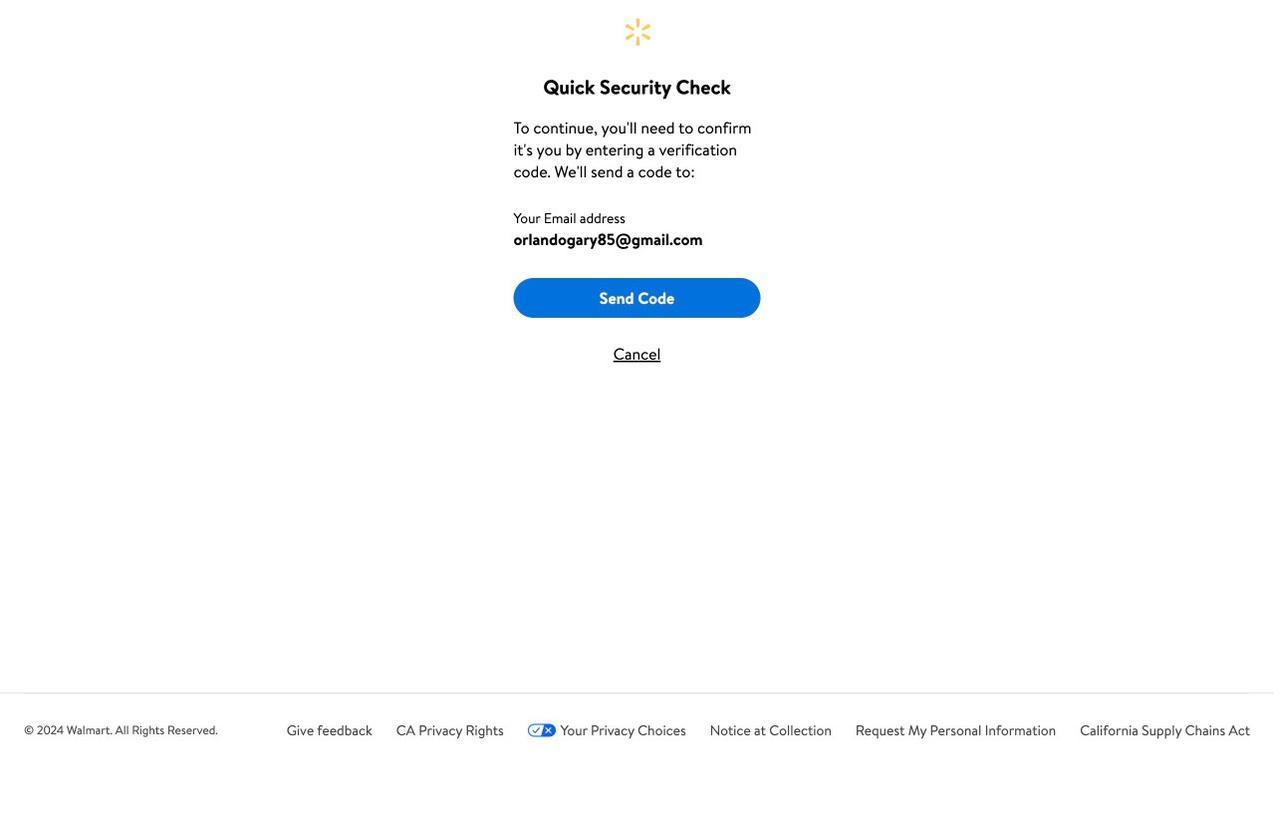 Task type: describe. For each thing, give the bounding box(es) containing it.
walmart logo with link to homepage. image
[[621, 16, 653, 48]]



Task type: vqa. For each thing, say whether or not it's contained in the screenshot.
Walmart logo with link to homepage.
yes



Task type: locate. For each thing, give the bounding box(es) containing it.
privacy choices icon image
[[528, 723, 557, 737]]



